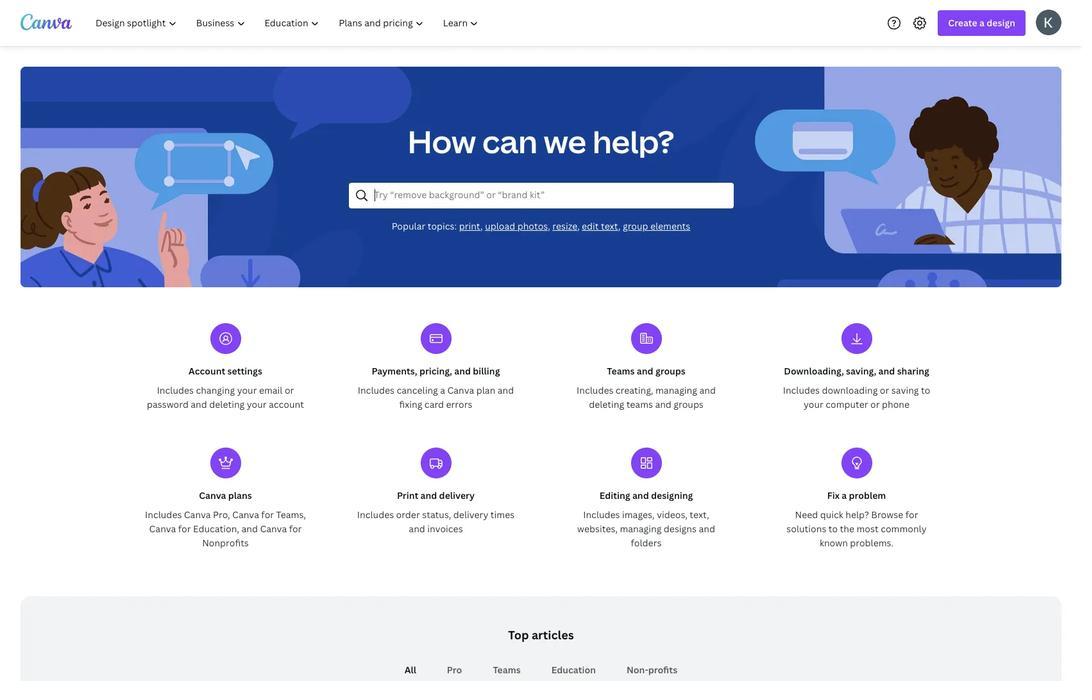 Task type: locate. For each thing, give the bounding box(es) containing it.
your down settings
[[237, 384, 257, 396]]

0 horizontal spatial deleting
[[209, 398, 245, 411]]

downloading,
[[784, 365, 844, 377]]

problem
[[849, 490, 886, 502]]

popular topics: print , upload photos , resize , edit text , group elements
[[392, 220, 691, 232]]

includes inside includes canva pro, canva for teams, canva for education, and canva for nonprofits
[[145, 509, 182, 521]]

teams for teams
[[493, 664, 521, 676]]

pricing,
[[420, 365, 452, 377]]

1 horizontal spatial help?
[[846, 509, 869, 521]]

includes down downloading,
[[783, 384, 820, 396]]

includes for images,
[[583, 509, 620, 521]]

a
[[980, 17, 985, 29], [440, 384, 445, 396], [842, 490, 847, 502]]

managing down images,
[[620, 523, 662, 535]]

includes for creating,
[[577, 384, 614, 396]]

non-profits button
[[622, 658, 683, 681]]

0 vertical spatial help?
[[593, 120, 674, 162]]

a for create
[[980, 17, 985, 29]]

2 vertical spatial a
[[842, 490, 847, 502]]

1 horizontal spatial a
[[842, 490, 847, 502]]

print
[[459, 220, 481, 232]]

1 vertical spatial groups
[[674, 398, 704, 411]]

includes left order
[[357, 509, 394, 521]]

to
[[921, 384, 930, 396], [829, 523, 838, 535]]

canva up "errors"
[[447, 384, 474, 396]]

deleting inside "includes changing your email or password and deleting your account"
[[209, 398, 245, 411]]

teams inside button
[[493, 664, 521, 676]]

teams
[[607, 365, 635, 377], [493, 664, 521, 676]]

canva plans
[[199, 490, 252, 502]]

profits
[[648, 664, 678, 676]]

includes left 'pro,'
[[145, 509, 182, 521]]

create a design
[[948, 17, 1016, 29]]

for
[[261, 509, 274, 521], [906, 509, 918, 521], [178, 523, 191, 535], [289, 523, 302, 535]]

0 horizontal spatial help?
[[593, 120, 674, 162]]

2 horizontal spatial a
[[980, 17, 985, 29]]

1 horizontal spatial to
[[921, 384, 930, 396]]

to left the
[[829, 523, 838, 535]]

create a design button
[[938, 10, 1026, 36]]

teams up creating,
[[607, 365, 635, 377]]

editing
[[600, 490, 630, 502]]

0 horizontal spatial teams
[[493, 664, 521, 676]]

, left group
[[618, 220, 621, 232]]

includes inside "includes changing your email or password and deleting your account"
[[157, 384, 194, 396]]

a up card
[[440, 384, 445, 396]]

0 vertical spatial managing
[[656, 384, 697, 396]]

fixing
[[399, 398, 422, 411]]

includes inside includes images, videos, text, websites, managing designs and folders
[[583, 509, 620, 521]]

or inside "includes changing your email or password and deleting your account"
[[285, 384, 294, 396]]

or
[[285, 384, 294, 396], [880, 384, 889, 396], [871, 398, 880, 411]]

a for fix
[[842, 490, 847, 502]]

delivery up status,
[[439, 490, 475, 502]]

delivery inside includes order status, delivery times and invoices
[[453, 509, 488, 521]]

includes inside includes downloading or saving to your computer or phone
[[783, 384, 820, 396]]

teams button
[[488, 658, 526, 681]]

print
[[397, 490, 418, 502]]

commonly
[[881, 523, 927, 535]]

to right saving
[[921, 384, 930, 396]]

,
[[481, 220, 483, 232], [548, 220, 550, 232], [577, 220, 580, 232], [618, 220, 621, 232]]

teams,
[[276, 509, 306, 521]]

includes inside "includes canceling a canva plan and fixing card errors"
[[358, 384, 395, 396]]

includes inside includes creating, managing and deleting teams and groups
[[577, 384, 614, 396]]

editing and designing
[[600, 490, 693, 502]]

status,
[[422, 509, 451, 521]]

videos,
[[657, 509, 688, 521]]

canva
[[447, 384, 474, 396], [199, 490, 226, 502], [184, 509, 211, 521], [232, 509, 259, 521], [149, 523, 176, 535], [260, 523, 287, 535]]

for left teams,
[[261, 509, 274, 521]]

1 vertical spatial a
[[440, 384, 445, 396]]

help?
[[593, 120, 674, 162], [846, 509, 869, 521]]

all button
[[400, 658, 421, 681]]

, left upload
[[481, 220, 483, 232]]

email
[[259, 384, 283, 396]]

includes inside includes order status, delivery times and invoices
[[357, 509, 394, 521]]

groups
[[656, 365, 686, 377], [674, 398, 704, 411]]

solutions
[[787, 523, 827, 535]]

1 vertical spatial managing
[[620, 523, 662, 535]]

includes left creating,
[[577, 384, 614, 396]]

1 vertical spatial teams
[[493, 664, 521, 676]]

edit
[[582, 220, 599, 232]]

articles
[[532, 627, 574, 643]]

includes creating, managing and deleting teams and groups
[[577, 384, 716, 411]]

popular
[[392, 220, 426, 232]]

includes up websites,
[[583, 509, 620, 521]]

4 , from the left
[[618, 220, 621, 232]]

a left design
[[980, 17, 985, 29]]

1 horizontal spatial deleting
[[589, 398, 624, 411]]

changing
[[196, 384, 235, 396]]

, left resize
[[548, 220, 550, 232]]

a inside dropdown button
[[980, 17, 985, 29]]

groups right teams
[[674, 398, 704, 411]]

can
[[482, 120, 538, 162]]

deleting down changing
[[209, 398, 245, 411]]

deleting
[[209, 398, 245, 411], [589, 398, 624, 411]]

resize link
[[553, 220, 577, 232]]

1 deleting from the left
[[209, 398, 245, 411]]

for inside "need quick help? browse for solutions to the most commonly known problems."
[[906, 509, 918, 521]]

your down downloading,
[[804, 398, 824, 411]]

includes order status, delivery times and invoices
[[357, 509, 515, 535]]

delivery up invoices
[[453, 509, 488, 521]]

computer
[[826, 398, 868, 411]]

and inside "includes canceling a canva plan and fixing card errors"
[[498, 384, 514, 396]]

2 deleting from the left
[[589, 398, 624, 411]]

teams down top
[[493, 664, 521, 676]]

account
[[269, 398, 304, 411]]

1 horizontal spatial teams
[[607, 365, 635, 377]]

1 vertical spatial to
[[829, 523, 838, 535]]

1 vertical spatial delivery
[[453, 509, 488, 521]]

deleting down creating,
[[589, 398, 624, 411]]

includes up password
[[157, 384, 194, 396]]

and inside "includes changing your email or password and deleting your account"
[[191, 398, 207, 411]]

0 vertical spatial teams
[[607, 365, 635, 377]]

managing
[[656, 384, 697, 396], [620, 523, 662, 535]]

includes for order
[[357, 509, 394, 521]]

password
[[147, 398, 189, 411]]

top level navigation element
[[87, 10, 490, 36]]

includes for changing
[[157, 384, 194, 396]]

nonprofits
[[202, 537, 249, 549]]

or up account
[[285, 384, 294, 396]]

managing inside includes creating, managing and deleting teams and groups
[[656, 384, 697, 396]]

and
[[454, 365, 471, 377], [637, 365, 653, 377], [879, 365, 895, 377], [498, 384, 514, 396], [700, 384, 716, 396], [191, 398, 207, 411], [655, 398, 672, 411], [421, 490, 437, 502], [633, 490, 649, 502], [242, 523, 258, 535], [409, 523, 425, 535], [699, 523, 715, 535]]

billing
[[473, 365, 500, 377]]

canva inside "includes canceling a canva plan and fixing card errors"
[[447, 384, 474, 396]]

includes down payments,
[[358, 384, 395, 396]]

0 horizontal spatial to
[[829, 523, 838, 535]]

fix a problem
[[827, 490, 886, 502]]

the
[[840, 523, 855, 535]]

elements
[[650, 220, 691, 232]]

canva left education,
[[149, 523, 176, 535]]

groups up includes creating, managing and deleting teams and groups
[[656, 365, 686, 377]]

kendall parks image
[[1036, 9, 1062, 35]]

or up the phone
[[880, 384, 889, 396]]

for up "commonly"
[[906, 509, 918, 521]]

edit text link
[[582, 220, 618, 232]]

0 vertical spatial delivery
[[439, 490, 475, 502]]

0 horizontal spatial a
[[440, 384, 445, 396]]

0 vertical spatial a
[[980, 17, 985, 29]]

1 vertical spatial help?
[[846, 509, 869, 521]]

0 vertical spatial to
[[921, 384, 930, 396]]

plan
[[477, 384, 495, 396]]

websites,
[[577, 523, 618, 535]]

and inside includes canva pro, canva for teams, canva for education, and canva for nonprofits
[[242, 523, 258, 535]]

create
[[948, 17, 978, 29]]

, left edit
[[577, 220, 580, 232]]

resize
[[553, 220, 577, 232]]

topics:
[[428, 220, 457, 232]]

or left the phone
[[871, 398, 880, 411]]

a right fix
[[842, 490, 847, 502]]

managing down teams and groups
[[656, 384, 697, 396]]

your inside includes downloading or saving to your computer or phone
[[804, 398, 824, 411]]



Task type: describe. For each thing, give the bounding box(es) containing it.
canva up 'pro,'
[[199, 490, 226, 502]]

for left education,
[[178, 523, 191, 535]]

quick
[[820, 509, 844, 521]]

and inside includes images, videos, text, websites, managing designs and folders
[[699, 523, 715, 535]]

education button
[[546, 658, 601, 681]]

account
[[189, 365, 225, 377]]

pro
[[447, 664, 462, 676]]

order
[[396, 509, 420, 521]]

print link
[[459, 220, 481, 232]]

folders
[[631, 537, 662, 549]]

text
[[601, 220, 618, 232]]

teams and groups
[[607, 365, 686, 377]]

2 , from the left
[[548, 220, 550, 232]]

and inside includes order status, delivery times and invoices
[[409, 523, 425, 535]]

non-
[[627, 664, 648, 676]]

top articles
[[508, 627, 574, 643]]

includes images, videos, text, websites, managing designs and folders
[[577, 509, 715, 549]]

to inside "need quick help? browse for solutions to the most commonly known problems."
[[829, 523, 838, 535]]

errors
[[446, 398, 472, 411]]

0 vertical spatial groups
[[656, 365, 686, 377]]

upload
[[485, 220, 515, 232]]

groups inside includes creating, managing and deleting teams and groups
[[674, 398, 704, 411]]

plans
[[228, 490, 252, 502]]

managing inside includes images, videos, text, websites, managing designs and folders
[[620, 523, 662, 535]]

fix
[[827, 490, 840, 502]]

designing
[[651, 490, 693, 502]]

print and delivery
[[397, 490, 475, 502]]

top
[[508, 627, 529, 643]]

card
[[425, 398, 444, 411]]

1 , from the left
[[481, 220, 483, 232]]

canceling
[[397, 384, 438, 396]]

downloading
[[822, 384, 878, 396]]

text,
[[690, 509, 709, 521]]

how
[[408, 120, 476, 162]]

your down email
[[247, 398, 267, 411]]

canva down plans
[[232, 509, 259, 521]]

pro,
[[213, 509, 230, 521]]

non-profits
[[627, 664, 678, 676]]

designs
[[664, 523, 697, 535]]

all
[[405, 664, 416, 676]]

browse
[[871, 509, 903, 521]]

sharing
[[897, 365, 929, 377]]

upload photos link
[[485, 220, 548, 232]]

canva up education,
[[184, 509, 211, 521]]

downloading, saving, and sharing
[[784, 365, 929, 377]]

group
[[623, 220, 648, 232]]

includes for downloading
[[783, 384, 820, 396]]

canva down teams,
[[260, 523, 287, 535]]

for down teams,
[[289, 523, 302, 535]]

teams for teams and groups
[[607, 365, 635, 377]]

Try "remove background" or "brand kit" search field
[[374, 183, 725, 208]]

phone
[[882, 398, 910, 411]]

saving,
[[846, 365, 877, 377]]

3 , from the left
[[577, 220, 580, 232]]

to inside includes downloading or saving to your computer or phone
[[921, 384, 930, 396]]

settings
[[227, 365, 262, 377]]

invoices
[[427, 523, 463, 535]]

teams
[[627, 398, 653, 411]]

we
[[544, 120, 586, 162]]

deleting inside includes creating, managing and deleting teams and groups
[[589, 398, 624, 411]]

photos
[[518, 220, 548, 232]]

payments,
[[372, 365, 417, 377]]

need
[[795, 509, 818, 521]]

creating,
[[616, 384, 653, 396]]

pro button
[[442, 658, 467, 681]]

includes for canva
[[145, 509, 182, 521]]

payments, pricing, and billing
[[372, 365, 500, 377]]

how can we help?
[[408, 120, 674, 162]]

problems.
[[850, 537, 894, 549]]

includes for canceling
[[358, 384, 395, 396]]

need quick help? browse for solutions to the most commonly known problems.
[[787, 509, 927, 549]]

includes downloading or saving to your computer or phone
[[783, 384, 930, 411]]

includes changing your email or password and deleting your account
[[147, 384, 304, 411]]

includes canceling a canva plan and fixing card errors
[[358, 384, 514, 411]]

known
[[820, 537, 848, 549]]

a inside "includes canceling a canva plan and fixing card errors"
[[440, 384, 445, 396]]

saving
[[892, 384, 919, 396]]

group elements link
[[623, 220, 691, 232]]

help? inside "need quick help? browse for solutions to the most commonly known problems."
[[846, 509, 869, 521]]

images,
[[622, 509, 655, 521]]

times
[[491, 509, 515, 521]]

education
[[552, 664, 596, 676]]

most
[[857, 523, 879, 535]]

design
[[987, 17, 1016, 29]]

account settings
[[189, 365, 262, 377]]

includes canva pro, canva for teams, canva for education, and canva for nonprofits
[[145, 509, 306, 549]]

education,
[[193, 523, 239, 535]]



Task type: vqa. For each thing, say whether or not it's contained in the screenshot.


